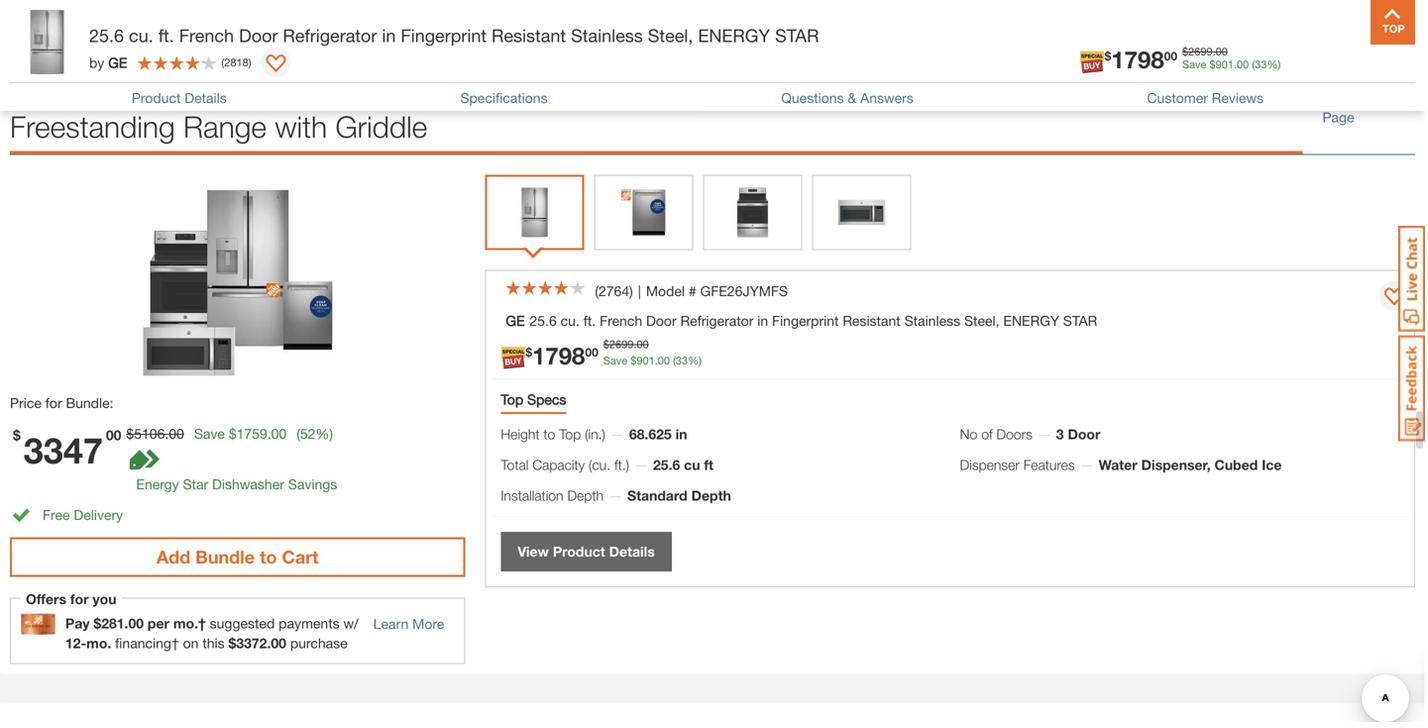 Task type: vqa. For each thing, say whether or not it's contained in the screenshot.
SMART HOME SYSTEMS link on the right
no



Task type: locate. For each thing, give the bounding box(es) containing it.
french inside shop the fingerprint resistant stainless steel package with french door refrigerator and freestanding range with griddle
[[780, 64, 868, 99]]

shop the fingerprint resistant stainless steel package with french door refrigerator and freestanding range with griddle
[[10, 64, 1153, 144]]

)
[[248, 56, 251, 69], [630, 283, 633, 299]]

answers
[[860, 90, 914, 106]]

features
[[1024, 457, 1075, 473]]

0 horizontal spatial star
[[775, 25, 819, 46]]

1 horizontal spatial view
[[1323, 88, 1352, 104]]

bundle inside view bundle page
[[1356, 88, 1400, 104]]

to right height on the left bottom of page
[[544, 426, 555, 442]]

0 horizontal spatial ge
[[108, 54, 127, 71]]

0 vertical spatial $ 2699 . 00 save $ 901 . 00 ( 33 %)
[[1183, 45, 1281, 71]]

installation depth
[[501, 487, 604, 504]]

1 horizontal spatial product
[[553, 543, 605, 560]]

stainless
[[571, 25, 643, 46], [405, 64, 519, 99], [905, 313, 961, 329]]

2699
[[1189, 45, 1213, 58], [609, 338, 634, 351]]

1 vertical spatial with
[[275, 109, 327, 144]]

display image up feedback link image
[[1385, 288, 1405, 308]]

1 vertical spatial cu.
[[561, 313, 580, 329]]

ft.)
[[615, 457, 629, 473]]

in up griddle
[[382, 25, 396, 46]]

1 vertical spatial stainless
[[405, 64, 519, 99]]

1 vertical spatial 2699
[[609, 338, 634, 351]]

bundle
[[1356, 88, 1400, 104], [195, 546, 255, 568]]

bundle inside "button"
[[195, 546, 255, 568]]

dispenser features
[[960, 457, 1075, 473]]

resistant inside shop the fingerprint resistant stainless steel package with french door refrigerator and freestanding range with griddle
[[279, 64, 397, 99]]

suggested
[[210, 615, 275, 632]]

0 horizontal spatial $ 1798 00
[[526, 341, 598, 369]]

save up customer reviews
[[1183, 58, 1207, 71]]

0 vertical spatial product
[[132, 90, 181, 106]]

25.6
[[89, 25, 124, 46], [530, 313, 557, 329], [653, 457, 680, 473]]

view down installation
[[518, 543, 549, 560]]

$ up and
[[1105, 49, 1111, 63]]

25.6 cu ft
[[653, 457, 714, 473]]

save
[[1183, 58, 1207, 71], [603, 354, 628, 367], [194, 425, 225, 442]]

0 vertical spatial 2699
[[1189, 45, 1213, 58]]

free delivery image
[[10, 505, 33, 528]]

#
[[689, 283, 696, 299]]

$ up customer reviews
[[1210, 58, 1216, 71]]

0 vertical spatial refrigerator
[[283, 25, 377, 46]]

for up pay
[[70, 591, 89, 607]]

payments
[[279, 615, 340, 632]]

0 horizontal spatial view
[[518, 543, 549, 560]]

1 horizontal spatial 901
[[1216, 58, 1234, 71]]

french
[[179, 25, 234, 46], [780, 64, 868, 99], [600, 313, 642, 329]]

1 horizontal spatial save
[[603, 354, 628, 367]]

-
[[81, 635, 86, 651]]

offers
[[26, 591, 66, 607]]

1 horizontal spatial top
[[559, 426, 581, 442]]

cu.
[[129, 25, 153, 46], [561, 313, 580, 329]]

1 horizontal spatial bundle
[[1356, 88, 1400, 104]]

in
[[382, 25, 396, 46], [758, 313, 768, 329], [676, 426, 687, 442]]

out
[[33, 2, 53, 18]]

save right the 5106.00
[[194, 425, 225, 442]]

ge up top specs
[[506, 313, 525, 329]]

display image right the 2818
[[266, 55, 286, 74]]

fingerprint down gfe26jymfs
[[772, 313, 839, 329]]

0 vertical spatial 25.6
[[89, 25, 124, 46]]

fingerprint
[[401, 25, 487, 46], [135, 64, 270, 99], [772, 313, 839, 329]]

in down gfe26jymfs
[[758, 313, 768, 329]]

0 vertical spatial top
[[501, 391, 524, 408]]

cu. up product details
[[129, 25, 153, 46]]

1 vertical spatial product
[[553, 543, 605, 560]]

1 horizontal spatial to
[[544, 426, 555, 442]]

1 horizontal spatial ge
[[506, 313, 525, 329]]

1 vertical spatial resistant
[[279, 64, 397, 99]]

energy star dishwasher savings
[[136, 476, 337, 492]]

fingerprint up specifications
[[401, 25, 487, 46]]

33 up reviews
[[1255, 58, 1267, 71]]

0 horizontal spatial to
[[260, 546, 277, 568]]

$ 2699 . 00 save $ 901 . 00 ( 33 %) down model
[[603, 338, 702, 367]]

25.6 up specs
[[530, 313, 557, 329]]

1 horizontal spatial star
[[1063, 313, 1098, 329]]

2 vertical spatial resistant
[[843, 313, 901, 329]]

0 horizontal spatial )
[[248, 56, 251, 69]]

68.625
[[629, 426, 672, 442]]

0 horizontal spatial save
[[194, 425, 225, 442]]

$ right this
[[229, 635, 236, 651]]

0 vertical spatial steel,
[[648, 25, 693, 46]]

1 horizontal spatial $ 2699 . 00 save $ 901 . 00 ( 33 %)
[[1183, 45, 1281, 71]]

with
[[720, 64, 772, 99], [275, 109, 327, 144]]

0 vertical spatial fingerprint
[[401, 25, 487, 46]]

1 vertical spatial star
[[1063, 313, 1098, 329]]

$ up 'energy star dishwasher savings'
[[229, 425, 237, 442]]

details
[[185, 90, 227, 106], [609, 543, 655, 560]]

door right &
[[876, 64, 939, 99]]

1 vertical spatial energy
[[1003, 313, 1059, 329]]

$ 1798 00 up customer
[[1105, 45, 1178, 73]]

1 horizontal spatial energy
[[1003, 313, 1059, 329]]

0 horizontal spatial stainless
[[405, 64, 519, 99]]

of left 5
[[57, 2, 69, 18]]

$ up customer
[[1183, 45, 1189, 58]]

0 vertical spatial details
[[185, 90, 227, 106]]

1 vertical spatial in
[[758, 313, 768, 329]]

|
[[638, 283, 641, 299]]

0 horizontal spatial fingerprint
[[135, 64, 270, 99]]

refrigerator inside shop the fingerprint resistant stainless steel package with french door refrigerator and freestanding range with griddle
[[947, 64, 1097, 99]]

$ 1798 00 up specs
[[526, 341, 598, 369]]

2 vertical spatial save
[[194, 425, 225, 442]]

range
[[183, 109, 267, 144]]

1 horizontal spatial )
[[630, 283, 633, 299]]

view product details button
[[501, 532, 672, 572]]

2 horizontal spatial 25.6
[[653, 457, 680, 473]]

0 horizontal spatial of
[[57, 2, 69, 18]]

0 vertical spatial for
[[45, 395, 62, 411]]

0 vertical spatial cu.
[[129, 25, 153, 46]]

with left the questions
[[720, 64, 772, 99]]

5106.00
[[134, 425, 184, 442]]

0 vertical spatial ge
[[108, 54, 127, 71]]

3
[[1056, 426, 1064, 442]]

25.6 left 'cu'
[[653, 457, 680, 473]]

depth for installation depth
[[567, 487, 604, 504]]

1 vertical spatial of
[[981, 426, 993, 442]]

capacity
[[533, 457, 585, 473]]

top left the (in.)
[[559, 426, 581, 442]]

1 horizontal spatial in
[[676, 426, 687, 442]]

more
[[413, 616, 444, 632]]

2 vertical spatial %)
[[316, 425, 333, 442]]

0 vertical spatial with
[[720, 64, 772, 99]]

901 up reviews
[[1216, 58, 1234, 71]]

33 down model
[[676, 354, 688, 367]]

2699 down the 2764
[[609, 338, 634, 351]]

view for view product details
[[518, 543, 549, 560]]

1798 up specs
[[532, 341, 585, 369]]

0 horizontal spatial ft.
[[158, 25, 174, 46]]

bundle for to
[[195, 546, 255, 568]]

$ up mo.
[[94, 615, 101, 632]]

fingerprint up range
[[135, 64, 270, 99]]

33
[[1255, 58, 1267, 71], [676, 354, 688, 367]]

cu
[[684, 457, 700, 473]]

ft. down ( 2764 )
[[584, 313, 596, 329]]

in up the 25.6 cu ft
[[676, 426, 687, 442]]

details down "standard"
[[609, 543, 655, 560]]

) up range
[[248, 56, 251, 69]]

1 horizontal spatial refrigerator
[[680, 313, 754, 329]]

depth down ft
[[691, 487, 731, 504]]

0 vertical spatial french
[[179, 25, 234, 46]]

0 horizontal spatial steel,
[[648, 25, 693, 46]]

( right 1759.00
[[297, 425, 300, 442]]

$ 2699 . 00 save $ 901 . 00 ( 33 %) up reviews
[[1183, 45, 1281, 71]]

product right the
[[132, 90, 181, 106]]

0 vertical spatial display image
[[266, 55, 286, 74]]

0 horizontal spatial depth
[[567, 487, 604, 504]]

product details
[[132, 90, 227, 106]]

2 vertical spatial in
[[676, 426, 687, 442]]

2 horizontal spatial fingerprint
[[772, 313, 839, 329]]

$ 2699 . 00 save $ 901 . 00 ( 33 %)
[[1183, 45, 1281, 71], [603, 338, 702, 367]]

0 horizontal spatial for
[[45, 395, 62, 411]]

0 vertical spatial 1798
[[1111, 45, 1164, 73]]

25.6 up by ge
[[89, 25, 124, 46]]

1 vertical spatial %)
[[688, 354, 702, 367]]

( down model
[[673, 354, 676, 367]]

$ down price
[[13, 427, 21, 443]]

1 vertical spatial )
[[630, 283, 633, 299]]

0 vertical spatial )
[[248, 56, 251, 69]]

and
[[1105, 64, 1153, 99]]

view bundle page
[[1323, 88, 1400, 125]]

details up range
[[185, 90, 227, 106]]

25.6 for 25.6 cu. ft. french door refrigerator in fingerprint resistant stainless steel, energy star
[[89, 25, 124, 46]]

1 vertical spatial $ 2699 . 00 save $ 901 . 00 ( 33 %)
[[603, 338, 702, 367]]

1 horizontal spatial %)
[[688, 354, 702, 367]]

$ 5106.00 save $ 1759.00 ( 52 %)
[[126, 425, 333, 442]]

1798 up customer
[[1111, 45, 1164, 73]]

depth down (cu.
[[567, 487, 604, 504]]

door up the 2818
[[239, 25, 278, 46]]

$
[[1183, 45, 1189, 58], [1105, 49, 1111, 63], [1210, 58, 1216, 71], [603, 338, 609, 351], [526, 345, 532, 359], [631, 354, 637, 367], [126, 425, 134, 442], [229, 425, 237, 442], [13, 427, 21, 443], [94, 615, 101, 632], [229, 635, 236, 651]]

top
[[501, 391, 524, 408], [559, 426, 581, 442]]

specifications button
[[460, 90, 548, 106], [460, 90, 548, 106]]

for right price
[[45, 395, 62, 411]]

2 vertical spatial stainless
[[905, 313, 961, 329]]

display image
[[266, 55, 286, 74], [1385, 288, 1405, 308]]

2 depth from the left
[[691, 487, 731, 504]]

depth for standard depth
[[691, 487, 731, 504]]

details inside button
[[609, 543, 655, 560]]

2 horizontal spatial french
[[780, 64, 868, 99]]

savings tag image
[[126, 449, 163, 474]]

0 horizontal spatial details
[[185, 90, 227, 106]]

0 horizontal spatial 2699
[[609, 338, 634, 351]]

view inside view bundle page
[[1323, 88, 1352, 104]]

bundle down top button
[[1356, 88, 1400, 104]]

of
[[57, 2, 69, 18], [981, 426, 993, 442]]

bundle right add
[[195, 546, 255, 568]]

savings
[[288, 476, 337, 492]]

1 vertical spatial top
[[559, 426, 581, 442]]

ft. up product details
[[158, 25, 174, 46]]

( 2764 )
[[595, 283, 633, 299]]

package
[[600, 64, 712, 99]]

with right range
[[275, 109, 327, 144]]

you
[[93, 591, 117, 607]]

top button
[[1371, 0, 1415, 45]]

top left specs
[[501, 391, 524, 408]]

ge right by
[[108, 54, 127, 71]]

0 vertical spatial ft.
[[158, 25, 174, 46]]

ft.
[[158, 25, 174, 46], [584, 313, 596, 329]]

2699 up customer reviews
[[1189, 45, 1213, 58]]

) left |
[[630, 283, 633, 299]]

product down installation depth
[[553, 543, 605, 560]]

2 vertical spatial fingerprint
[[772, 313, 839, 329]]

1 vertical spatial save
[[603, 354, 628, 367]]

1 depth from the left
[[567, 487, 604, 504]]

feedback link image
[[1399, 335, 1425, 442]]

package bundle image
[[129, 175, 347, 393]]

specifications
[[460, 90, 548, 106]]

customer reviews
[[1147, 90, 1264, 106]]

dispenser
[[960, 457, 1020, 473]]

0 vertical spatial stainless
[[571, 25, 643, 46]]

1 horizontal spatial details
[[609, 543, 655, 560]]

901 down |
[[637, 354, 655, 367]]

2 horizontal spatial save
[[1183, 58, 1207, 71]]

pay
[[65, 615, 90, 632]]

save down the 2764
[[603, 354, 628, 367]]

25.6 for 25.6 cu ft
[[653, 457, 680, 473]]

view inside button
[[518, 543, 549, 560]]

resistant
[[492, 25, 566, 46], [279, 64, 397, 99], [843, 313, 901, 329]]

free delivery
[[43, 507, 123, 523]]

901
[[1216, 58, 1234, 71], [637, 354, 655, 367]]

0 horizontal spatial energy
[[698, 25, 770, 46]]

view up 'page'
[[1323, 88, 1352, 104]]

281
[[101, 615, 124, 632]]

view for view bundle page
[[1323, 88, 1352, 104]]

questions & answers button
[[781, 90, 914, 106], [781, 90, 914, 106]]

model
[[646, 283, 685, 299]]

offers for you
[[26, 591, 117, 607]]

doors
[[997, 426, 1033, 442]]

.00
[[124, 615, 144, 632]]

door
[[239, 25, 278, 46], [876, 64, 939, 99], [646, 313, 677, 329], [1068, 426, 1101, 442]]

cu. up specs
[[561, 313, 580, 329]]

0 horizontal spatial product
[[132, 90, 181, 106]]

0 vertical spatial view
[[1323, 88, 1352, 104]]

learn
[[373, 616, 409, 632]]

to left cart
[[260, 546, 277, 568]]

live chat image
[[1399, 226, 1425, 332]]

1 horizontal spatial display image
[[1385, 288, 1405, 308]]

1 horizontal spatial french
[[600, 313, 642, 329]]

customer
[[1147, 90, 1208, 106]]

of right 'no'
[[981, 426, 993, 442]]

freestanding
[[10, 109, 175, 144]]

1 vertical spatial details
[[609, 543, 655, 560]]

to inside "button"
[[260, 546, 277, 568]]

1 horizontal spatial depth
[[691, 487, 731, 504]]

dispenser,
[[1141, 457, 1211, 473]]

product
[[132, 90, 181, 106], [553, 543, 605, 560]]

1 horizontal spatial 1798
[[1111, 45, 1164, 73]]

$ inside '$ 3347 00'
[[13, 427, 21, 443]]

2818
[[224, 56, 248, 69]]



Task type: describe. For each thing, give the bounding box(es) containing it.
specs
[[527, 391, 566, 408]]

( up product details
[[221, 56, 224, 69]]

by
[[89, 54, 104, 71]]

1 vertical spatial $ 1798 00
[[526, 341, 598, 369]]

1 horizontal spatial steel,
[[964, 313, 1000, 329]]

height to top (in.)
[[501, 426, 606, 442]]

2 horizontal spatial resistant
[[843, 313, 901, 329]]

page
[[1323, 109, 1355, 125]]

bundle:
[[66, 395, 113, 411]]

2 horizontal spatial in
[[758, 313, 768, 329]]

view product details
[[518, 543, 655, 560]]

1 horizontal spatial of
[[981, 426, 993, 442]]

25.6 cu. ft. french door refrigerator in fingerprint resistant stainless steel, energy star
[[89, 25, 819, 46]]

learn more button
[[368, 614, 454, 635]]

water dispenser, cubed ice
[[1099, 457, 1282, 473]]

bundle for page
[[1356, 88, 1400, 104]]

1 horizontal spatial resistant
[[492, 25, 566, 46]]

griddle
[[335, 109, 427, 144]]

financing†
[[115, 635, 179, 651]]

product image image
[[15, 10, 79, 74]]

4.2
[[10, 2, 29, 18]]

1 vertical spatial 1798
[[532, 341, 585, 369]]

learn more
[[373, 616, 444, 632]]

steel
[[528, 64, 591, 99]]

total capacity (cu. ft.)
[[501, 457, 629, 473]]

free
[[43, 507, 70, 523]]

ge 25.6 cu. ft. french door refrigerator in fingerprint resistant stainless steel, energy star
[[506, 313, 1098, 329]]

w/
[[343, 615, 359, 632]]

$ up top specs
[[526, 345, 532, 359]]

reviews
[[1212, 90, 1264, 106]]

top specs
[[501, 391, 566, 408]]

product inside button
[[553, 543, 605, 560]]

3372.00
[[236, 635, 286, 651]]

energy
[[136, 476, 179, 492]]

water
[[1099, 457, 1138, 473]]

00 inside '$ 3347 00'
[[106, 427, 121, 443]]

installation
[[501, 487, 564, 504]]

stainless inside shop the fingerprint resistant stainless steel package with french door refrigerator and freestanding range with griddle
[[405, 64, 519, 99]]

door inside shop the fingerprint resistant stainless steel package with french door refrigerator and freestanding range with griddle
[[876, 64, 939, 99]]

0 horizontal spatial cu.
[[129, 25, 153, 46]]

ice
[[1262, 457, 1282, 473]]

0 horizontal spatial display image
[[266, 55, 286, 74]]

) for ( 2764 )
[[630, 283, 633, 299]]

4.2 out of 5
[[10, 2, 81, 18]]

0 vertical spatial %)
[[1267, 58, 1281, 71]]

for for price
[[45, 395, 62, 411]]

68.625 in
[[629, 426, 687, 442]]

$ up savings tag 'icon'
[[126, 425, 134, 442]]

3 door
[[1056, 426, 1101, 442]]

0 vertical spatial star
[[775, 25, 819, 46]]

$ down the 2764
[[603, 338, 609, 351]]

shop
[[10, 64, 78, 99]]

questions
[[781, 90, 844, 106]]

total
[[501, 457, 529, 473]]

add
[[156, 546, 190, 568]]

by ge
[[89, 54, 127, 71]]

1 vertical spatial display image
[[1385, 288, 1405, 308]]

0 horizontal spatial $ 2699 . 00 save $ 901 . 00 ( 33 %)
[[603, 338, 702, 367]]

0 horizontal spatial refrigerator
[[283, 25, 377, 46]]

apply now image
[[21, 614, 65, 636]]

( up reviews
[[1252, 58, 1255, 71]]

0 vertical spatial to
[[544, 426, 555, 442]]

questions & answers
[[781, 90, 914, 106]]

dishwasher
[[212, 476, 284, 492]]

no of doors
[[960, 426, 1033, 442]]

door down model
[[646, 313, 677, 329]]

) for ( 2818 )
[[248, 56, 251, 69]]

standard depth
[[627, 487, 731, 504]]

delivery
[[74, 507, 123, 523]]

$ down ( 2764 )
[[631, 354, 637, 367]]

mo.
[[86, 635, 111, 651]]

0 vertical spatial 901
[[1216, 58, 1234, 71]]

12
[[65, 635, 81, 651]]

1 horizontal spatial 2699
[[1189, 45, 1213, 58]]

$ 3347 00
[[13, 427, 121, 472]]

1 vertical spatial 33
[[676, 354, 688, 367]]

price for bundle:
[[10, 395, 113, 411]]

2 vertical spatial french
[[600, 313, 642, 329]]

price
[[10, 395, 42, 411]]

0 vertical spatial $ 1798 00
[[1105, 45, 1178, 73]]

3347
[[24, 429, 103, 472]]

ft
[[704, 457, 714, 473]]

0 horizontal spatial with
[[275, 109, 327, 144]]

0 vertical spatial of
[[57, 2, 69, 18]]

on
[[183, 635, 199, 651]]

1 horizontal spatial stainless
[[571, 25, 643, 46]]

0 horizontal spatial 901
[[637, 354, 655, 367]]

gfe26jymfs
[[700, 283, 788, 299]]

this
[[203, 635, 225, 651]]

1759.00
[[237, 425, 287, 442]]

per
[[148, 615, 169, 632]]

2 vertical spatial refrigerator
[[680, 313, 754, 329]]

height
[[501, 426, 540, 442]]

0 vertical spatial energy
[[698, 25, 770, 46]]

2 horizontal spatial stainless
[[905, 313, 961, 329]]

1 horizontal spatial 25.6
[[530, 313, 557, 329]]

1 horizontal spatial cu.
[[561, 313, 580, 329]]

door right 3
[[1068, 426, 1101, 442]]

purchase
[[290, 635, 348, 651]]

5
[[73, 2, 81, 18]]

2764
[[599, 283, 630, 299]]

&
[[848, 90, 857, 106]]

1 horizontal spatial with
[[720, 64, 772, 99]]

0 horizontal spatial top
[[501, 391, 524, 408]]

0 vertical spatial in
[[382, 25, 396, 46]]

1 vertical spatial ge
[[506, 313, 525, 329]]

star
[[183, 476, 208, 492]]

1 horizontal spatial ft.
[[584, 313, 596, 329]]

(cu.
[[589, 457, 611, 473]]

0 vertical spatial save
[[1183, 58, 1207, 71]]

fingerprint inside shop the fingerprint resistant stainless steel package with french door refrigerator and freestanding range with griddle
[[135, 64, 270, 99]]

1 horizontal spatial fingerprint
[[401, 25, 487, 46]]

cart
[[282, 546, 319, 568]]

add bundle to cart
[[156, 546, 319, 568]]

0 vertical spatial 33
[[1255, 58, 1267, 71]]

pay $ 281 .00 per mo.† suggested payments w/ 12 -mo. financing† on this $ 3372.00 purchase
[[65, 615, 359, 651]]

(in.)
[[585, 426, 606, 442]]

( left |
[[595, 283, 599, 299]]

cubed
[[1215, 457, 1258, 473]]

| model # gfe26jymfs
[[638, 283, 788, 299]]

mo.†
[[173, 615, 206, 632]]

for for offers
[[70, 591, 89, 607]]

the
[[86, 64, 127, 99]]

( 2818 )
[[221, 56, 251, 69]]



